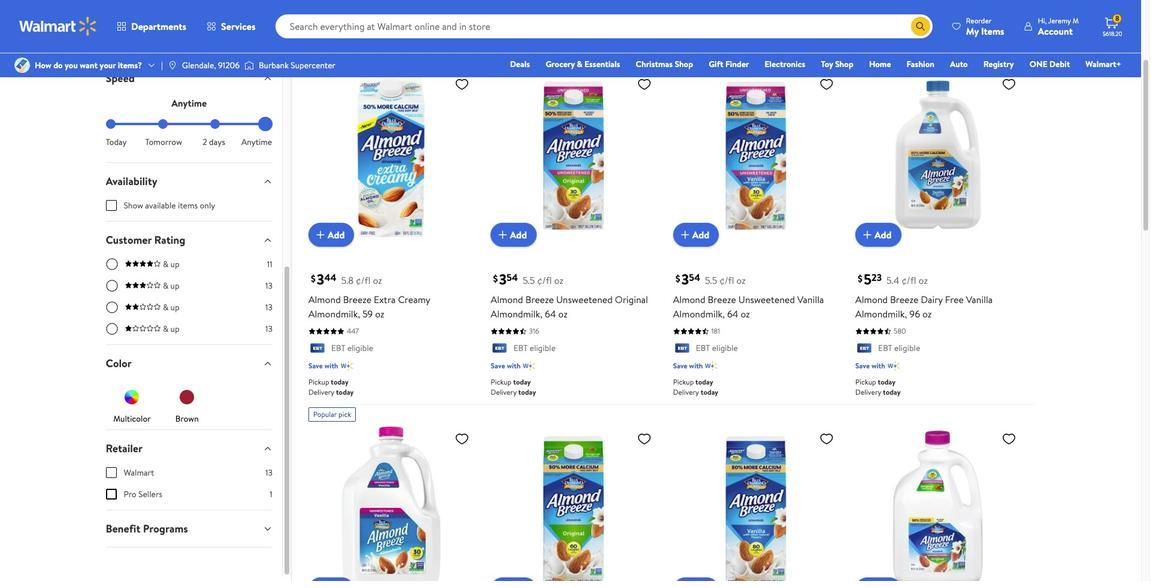 Task type: locate. For each thing, give the bounding box(es) containing it.
shop inside christmas shop link
[[675, 58, 693, 70]]

shop inside toy shop link
[[835, 58, 854, 70]]

pickup today delivery today down "580"
[[856, 377, 901, 397]]

ebt eligible for $ 3 54 5.5 ¢/fl oz almond breeze unsweetened vanilla almondmilk, 64 oz
[[696, 342, 738, 354]]

unsweetened inside $ 3 54 5.5 ¢/fl oz almond breeze unsweetened vanilla almondmilk, 64 oz
[[739, 293, 795, 306]]

0 horizontal spatial 54
[[507, 271, 518, 285]]

almondmilk, up 316
[[491, 308, 543, 321]]

4 pickup today delivery today from the left
[[856, 377, 901, 397]]

& up for the 1 out of 5 stars and up, 13 items option
[[163, 323, 179, 335]]

2 13 from the top
[[265, 301, 273, 313]]

save with for $ 3 44 5.8 ¢/fl oz almond breeze extra creamy almondmilk, 59 oz
[[309, 361, 338, 371]]

1 almondmilk, from the left
[[309, 308, 360, 321]]

13 for the 1 out of 5 stars and up, 13 items option
[[265, 323, 273, 335]]

3 ebt eligible from the left
[[696, 342, 738, 354]]

pickup for $ 3 54 5.5 ¢/fl oz almond breeze unsweetened vanilla almondmilk, 64 oz
[[673, 377, 694, 387]]

2 horizontal spatial ebt image
[[856, 343, 874, 355]]

1 walmart plus image from the left
[[341, 360, 353, 372]]

walmart plus image for $ 5 23 5.4 ¢/fl oz almond breeze dairy free vanilla almondmilk, 96 oz
[[888, 360, 900, 372]]

unsweetened for $ 3 54 5.5 ¢/fl oz almond breeze unsweetened vanilla almondmilk, 64 oz
[[739, 293, 795, 306]]

54 for $ 3 54 5.5 ¢/fl oz almond breeze unsweetened vanilla almondmilk, 64 oz
[[689, 271, 700, 285]]

customer rating option group
[[106, 258, 273, 345]]

electronics
[[765, 58, 806, 70]]

0 horizontal spatial  image
[[14, 58, 30, 73]]

2 $ from the left
[[493, 272, 498, 285]]

8
[[1116, 13, 1120, 23]]

pickup today delivery today up popular pick
[[309, 377, 354, 397]]

¢/fl inside the $ 3 44 5.8 ¢/fl oz almond breeze extra creamy almondmilk, 59 oz
[[356, 274, 371, 287]]

supercenter
[[291, 59, 336, 71]]

almondmilk, inside $ 3 54 5.5 ¢/fl oz almond breeze unsweetened vanilla almondmilk, 64 oz
[[673, 308, 725, 321]]

4 with from the left
[[872, 361, 886, 371]]

$ inside $ 3 54 5.5 ¢/fl oz almond breeze unsweetened original almondmilk, 64 oz
[[493, 272, 498, 285]]

1 delivery from the left
[[309, 387, 334, 397]]

3 3 from the left
[[682, 269, 689, 290]]

programs
[[143, 521, 188, 536]]

price
[[306, 37, 327, 50]]

breeze
[[350, 12, 385, 28], [343, 293, 372, 306], [526, 293, 554, 306], [708, 293, 736, 306], [890, 293, 919, 306]]

13
[[265, 280, 273, 292], [265, 301, 273, 313], [265, 323, 273, 335], [265, 467, 273, 479]]

¢/fl inside $ 3 54 5.5 ¢/fl oz almond breeze unsweetened vanilla almondmilk, 64 oz
[[720, 274, 734, 287]]

$618.20
[[1103, 29, 1123, 38]]

¢/fl inside $ 3 54 5.5 ¢/fl oz almond breeze unsweetened original almondmilk, 64 oz
[[537, 274, 552, 287]]

2 walmart plus image from the left
[[523, 360, 535, 372]]

days
[[209, 136, 225, 148]]

2 with from the left
[[507, 361, 521, 371]]

how do you want your items?
[[35, 59, 142, 71]]

64
[[545, 308, 556, 321], [727, 308, 739, 321]]

add to favorites list, almond breeze extra creamy almondmilk, 59 oz image
[[455, 77, 469, 92]]

$ inside $ 3 54 5.5 ¢/fl oz almond breeze unsweetened vanilla almondmilk, 64 oz
[[676, 272, 680, 285]]

1 13 from the top
[[265, 280, 273, 292]]

anytime
[[172, 96, 207, 110], [242, 136, 272, 148]]

3 save from the left
[[673, 361, 688, 371]]

2 delivery from the left
[[491, 387, 517, 397]]

one debit
[[1030, 58, 1070, 70]]

retailer button
[[96, 430, 282, 467]]

pickup today delivery today down 316
[[491, 377, 536, 397]]

1 horizontal spatial 64
[[727, 308, 739, 321]]

& for "2 out of 5 stars and up, 13 items" option
[[163, 301, 168, 313]]

0 horizontal spatial 64
[[545, 308, 556, 321]]

4 ebt from the left
[[878, 342, 893, 354]]

add to cart image for $ 3 54 5.5 ¢/fl oz almond breeze unsweetened original almondmilk, 64 oz
[[496, 228, 510, 242]]

free
[[945, 293, 964, 306]]

4 ¢/fl from the left
[[902, 274, 917, 287]]

1
[[270, 488, 273, 500]]

show available items only
[[124, 200, 215, 212]]

2 64 from the left
[[727, 308, 739, 321]]

breeze up 316
[[526, 293, 554, 306]]

pickup today delivery today for $ 5 23 5.4 ¢/fl oz almond breeze dairy free vanilla almondmilk, 96 oz
[[856, 377, 901, 397]]

grocery & essentials
[[546, 58, 620, 70]]

5.5 inside $ 3 54 5.5 ¢/fl oz almond breeze unsweetened original almondmilk, 64 oz
[[523, 274, 535, 287]]

pickup today delivery today down the 181
[[673, 377, 719, 397]]

save with
[[309, 361, 338, 371], [491, 361, 521, 371], [673, 361, 703, 371], [856, 361, 886, 371]]

breeze inside $ 3 54 5.5 ¢/fl oz almond breeze unsweetened vanilla almondmilk, 64 oz
[[708, 293, 736, 306]]

3 delivery from the left
[[673, 387, 699, 397]]

0 horizontal spatial shop
[[675, 58, 693, 70]]

items
[[981, 24, 1005, 37]]

add
[[328, 228, 345, 242], [510, 228, 527, 242], [692, 228, 710, 242], [875, 228, 892, 242]]

pickup today delivery today
[[309, 377, 354, 397], [491, 377, 536, 397], [673, 377, 719, 397], [856, 377, 901, 397]]

with for $ 5 23 5.4 ¢/fl oz almond breeze dairy free vanilla almondmilk, 96 oz
[[872, 361, 886, 371]]

add to cart image
[[313, 228, 328, 242]]

1 add from the left
[[328, 228, 345, 242]]

ebt eligible down "580"
[[878, 342, 921, 354]]

shop
[[675, 58, 693, 70], [835, 58, 854, 70]]

 image
[[14, 58, 30, 73], [168, 61, 177, 70]]

 image
[[244, 59, 254, 71]]

walmart+ link
[[1081, 58, 1127, 71]]

3 up from the top
[[170, 301, 179, 313]]

eligible down 447
[[347, 342, 373, 354]]

your
[[100, 59, 116, 71]]

speed tab
[[96, 60, 282, 96]]

4 almondmilk, from the left
[[856, 308, 907, 321]]

4 eligible from the left
[[895, 342, 921, 354]]

sellers
[[138, 488, 162, 500]]

1 $ from the left
[[311, 272, 316, 285]]

64 for $ 3 54 5.5 ¢/fl oz almond breeze unsweetened vanilla almondmilk, 64 oz
[[727, 308, 739, 321]]

None checkbox
[[106, 467, 117, 478], [106, 489, 117, 500], [106, 467, 117, 478], [106, 489, 117, 500]]

ebt eligible down 447
[[331, 342, 373, 354]]

1 add to cart image from the left
[[496, 228, 510, 242]]

64 for $ 3 54 5.5 ¢/fl oz almond breeze unsweetened original almondmilk, 64 oz
[[545, 308, 556, 321]]

$ 3 54 5.5 ¢/fl oz almond breeze unsweetened original almondmilk, 64 oz
[[491, 269, 648, 321]]

1 3 from the left
[[317, 269, 324, 290]]

ebt eligible down the 181
[[696, 342, 738, 354]]

unsweetened
[[556, 293, 613, 306], [739, 293, 795, 306]]

64 inside $ 3 54 5.5 ¢/fl oz almond breeze unsweetened vanilla almondmilk, 64 oz
[[727, 308, 739, 321]]

almond breeze (13)
[[306, 12, 402, 28]]

 image left 'how'
[[14, 58, 30, 73]]

ebt eligible down 316
[[514, 342, 556, 354]]

add to favorites list, almond breeze dairy free vanilla almondmilk, 96 oz image
[[1002, 77, 1017, 92]]

Walmart Site-Wide search field
[[275, 14, 933, 38]]

1 ebt eligible from the left
[[331, 342, 373, 354]]

2 shop from the left
[[835, 58, 854, 70]]

best
[[860, 55, 874, 65]]

0 horizontal spatial vanilla
[[798, 293, 824, 306]]

1 ebt image from the left
[[491, 343, 509, 355]]

breeze up the 181
[[708, 293, 736, 306]]

availability
[[106, 174, 157, 189]]

3 almondmilk, from the left
[[673, 308, 725, 321]]

customer rating button
[[96, 222, 282, 258]]

almondmilk, up "580"
[[856, 308, 907, 321]]

3 $ from the left
[[676, 272, 680, 285]]

walmart plus image down 447
[[341, 360, 353, 372]]

2 54 from the left
[[689, 271, 700, 285]]

almond inside $ 3 54 5.5 ¢/fl oz almond breeze unsweetened vanilla almondmilk, 64 oz
[[673, 293, 706, 306]]

almond
[[306, 12, 347, 28], [309, 293, 341, 306], [491, 293, 523, 306], [673, 293, 706, 306], [856, 293, 888, 306]]

walmart+
[[1086, 58, 1122, 70]]

unsweetened inside $ 3 54 5.5 ¢/fl oz almond breeze unsweetened original almondmilk, 64 oz
[[556, 293, 613, 306]]

1 save from the left
[[309, 361, 323, 371]]

1 & up from the top
[[163, 258, 179, 270]]

1 horizontal spatial 5.5
[[705, 274, 717, 287]]

extra
[[374, 293, 396, 306]]

grocery
[[546, 58, 575, 70]]

up for 3 out of 5 stars and up, 13 items radio
[[170, 280, 179, 292]]

1 54 from the left
[[507, 271, 518, 285]]

1 save with from the left
[[309, 361, 338, 371]]

2 add to cart image from the left
[[678, 228, 692, 242]]

departments button
[[107, 12, 197, 41]]

1 5.5 from the left
[[523, 274, 535, 287]]

¢/fl right "5.8" on the top left of the page
[[356, 274, 371, 287]]

almond for $ 5 23 5.4 ¢/fl oz almond breeze dairy free vanilla almondmilk, 96 oz
[[856, 293, 888, 306]]

walmart plus image
[[341, 360, 353, 372], [523, 360, 535, 372], [706, 360, 718, 372], [888, 360, 900, 372]]

my
[[966, 24, 979, 37]]

1 horizontal spatial shop
[[835, 58, 854, 70]]

3 inside $ 3 54 5.5 ¢/fl oz almond breeze unsweetened vanilla almondmilk, 64 oz
[[682, 269, 689, 290]]

1 horizontal spatial vanilla
[[966, 293, 993, 306]]

almondmilk, for $ 3 54 5.5 ¢/fl oz almond breeze unsweetened vanilla almondmilk, 64 oz
[[673, 308, 725, 321]]

only
[[200, 200, 215, 212]]

multicolor button
[[113, 386, 151, 425]]

2 3 from the left
[[499, 269, 507, 290]]

4 add from the left
[[875, 228, 892, 242]]

4 save with from the left
[[856, 361, 886, 371]]

3 for $ 3 54 5.5 ¢/fl oz almond breeze unsweetened original almondmilk, 64 oz
[[499, 269, 507, 290]]

5.5 up 316
[[523, 274, 535, 287]]

1 64 from the left
[[545, 308, 556, 321]]

& up for 3 out of 5 stars and up, 13 items radio
[[163, 280, 179, 292]]

2 ebt from the left
[[514, 342, 528, 354]]

shop right christmas
[[675, 58, 693, 70]]

1 ebt from the left
[[331, 342, 345, 354]]

almondmilk, up 447
[[309, 308, 360, 321]]

1 horizontal spatial  image
[[168, 61, 177, 70]]

3 inside the $ 3 44 5.8 ¢/fl oz almond breeze extra creamy almondmilk, 59 oz
[[317, 269, 324, 290]]

glendale,
[[182, 59, 216, 71]]

2 horizontal spatial 3
[[682, 269, 689, 290]]

eligible down "580"
[[895, 342, 921, 354]]

5.5 up the 181
[[705, 274, 717, 287]]

almond inside $ 3 54 5.5 ¢/fl oz almond breeze unsweetened original almondmilk, 64 oz
[[491, 293, 523, 306]]

3 with from the left
[[689, 361, 703, 371]]

eligible down 316
[[530, 342, 556, 354]]

1 horizontal spatial 3
[[499, 269, 507, 290]]

ebt eligible
[[331, 342, 373, 354], [514, 342, 556, 354], [696, 342, 738, 354], [878, 342, 921, 354]]

shop right the toy
[[835, 58, 854, 70]]

3 pickup today delivery today from the left
[[673, 377, 719, 397]]

toy
[[821, 58, 833, 70]]

1 ¢/fl from the left
[[356, 274, 371, 287]]

home link
[[864, 58, 897, 71]]

eligible
[[347, 342, 373, 354], [530, 342, 556, 354], [712, 342, 738, 354], [895, 342, 921, 354]]

breeze up 59
[[343, 293, 372, 306]]

2 & up from the top
[[163, 280, 179, 292]]

5.5 inside $ 3 54 5.5 ¢/fl oz almond breeze unsweetened vanilla almondmilk, 64 oz
[[705, 274, 717, 287]]

1 shop from the left
[[675, 58, 693, 70]]

grocery & essentials link
[[540, 58, 626, 71]]

customer rating
[[106, 232, 185, 247]]

4 13 from the top
[[265, 467, 273, 479]]

3 save with from the left
[[673, 361, 703, 371]]

brown button
[[175, 386, 199, 425]]

2 almondmilk, from the left
[[491, 308, 543, 321]]

2 horizontal spatial add to cart image
[[860, 228, 875, 242]]

breeze inside $ 5 23 5.4 ¢/fl oz almond breeze dairy free vanilla almondmilk, 96 oz
[[890, 293, 919, 306]]

1 horizontal spatial anytime
[[242, 136, 272, 148]]

4 delivery from the left
[[856, 387, 882, 397]]

eligible down the 181
[[712, 342, 738, 354]]

$ inside $ 5 23 5.4 ¢/fl oz almond breeze dairy free vanilla almondmilk, 96 oz
[[858, 272, 863, 285]]

walmart
[[124, 467, 154, 479]]

0 horizontal spatial 5.5
[[523, 274, 535, 287]]

0 horizontal spatial 3
[[317, 269, 324, 290]]

2 ebt eligible from the left
[[514, 342, 556, 354]]

search icon image
[[916, 22, 926, 31]]

$ inside the $ 3 44 5.8 ¢/fl oz almond breeze extra creamy almondmilk, 59 oz
[[311, 272, 316, 285]]

$ for $ 5 23 5.4 ¢/fl oz almond breeze dairy free vanilla almondmilk, 96 oz
[[858, 272, 863, 285]]

¢/fl for $ 3 54 5.5 ¢/fl oz almond breeze unsweetened vanilla almondmilk, 64 oz
[[720, 274, 734, 287]]

|
[[161, 59, 163, 71]]

2 ebt image from the left
[[673, 343, 691, 355]]

3 ebt from the left
[[696, 342, 710, 354]]

ebt image
[[491, 343, 509, 355], [673, 343, 691, 355], [856, 343, 874, 355]]

breeze for $ 3 54 5.5 ¢/fl oz almond breeze unsweetened vanilla almondmilk, 64 oz
[[708, 293, 736, 306]]

christmas shop
[[636, 58, 693, 70]]

1 unsweetened from the left
[[556, 293, 613, 306]]

speed
[[106, 71, 135, 86]]

almond inside the $ 3 44 5.8 ¢/fl oz almond breeze extra creamy almondmilk, 59 oz
[[309, 293, 341, 306]]

4 pickup from the left
[[856, 377, 876, 387]]

ebt image for $ 3 54 5.5 ¢/fl oz almond breeze unsweetened original almondmilk, 64 oz
[[491, 343, 509, 355]]

3 add button from the left
[[673, 223, 719, 247]]

0 horizontal spatial ebt image
[[491, 343, 509, 355]]

1 horizontal spatial ebt image
[[673, 343, 691, 355]]

oz
[[373, 274, 382, 287], [554, 274, 564, 287], [737, 274, 746, 287], [919, 274, 928, 287], [375, 308, 385, 321], [558, 308, 568, 321], [741, 308, 750, 321], [923, 308, 932, 321]]

services
[[221, 20, 256, 33]]

¢/fl up 316
[[537, 274, 552, 287]]

almond breeze vanilla almondmilk, 64 oz image
[[673, 426, 839, 581]]

4 ebt eligible from the left
[[878, 342, 921, 354]]

3 add to cart image from the left
[[860, 228, 875, 242]]

1 horizontal spatial unsweetened
[[739, 293, 795, 306]]

2 up from the top
[[170, 280, 179, 292]]

breeze up price when purchased online
[[350, 12, 385, 28]]

auto
[[950, 58, 968, 70]]

2 ¢/fl from the left
[[537, 274, 552, 287]]

add to cart image
[[496, 228, 510, 242], [678, 228, 692, 242], [860, 228, 875, 242]]

breeze inside $ 3 54 5.5 ¢/fl oz almond breeze unsweetened original almondmilk, 64 oz
[[526, 293, 554, 306]]

save
[[309, 361, 323, 371], [491, 361, 505, 371], [673, 361, 688, 371], [856, 361, 870, 371]]

2 add button from the left
[[491, 223, 537, 247]]

add to favorites list, blue diamond almond breeze unsweetened vanilla almond milk, 96 fl oz image
[[455, 431, 469, 446]]

walmart plus image down "580"
[[888, 360, 900, 372]]

today
[[331, 377, 349, 387], [513, 377, 531, 387], [696, 377, 713, 387], [878, 377, 896, 387], [336, 387, 354, 397], [518, 387, 536, 397], [701, 387, 719, 397], [883, 387, 901, 397]]

2 eligible from the left
[[530, 342, 556, 354]]

4 add button from the left
[[856, 223, 902, 247]]

add button for $ 3 54 5.5 ¢/fl oz almond breeze unsweetened original almondmilk, 64 oz
[[491, 223, 537, 247]]

1 pickup today delivery today from the left
[[309, 377, 354, 397]]

add for $ 3 44 5.8 ¢/fl oz almond breeze extra creamy almondmilk, 59 oz
[[328, 228, 345, 242]]

2
[[203, 136, 207, 148]]

breeze inside the $ 3 44 5.8 ¢/fl oz almond breeze extra creamy almondmilk, 59 oz
[[343, 293, 372, 306]]

1 horizontal spatial 54
[[689, 271, 700, 285]]

 image right '|'
[[168, 61, 177, 70]]

breeze up the 96
[[890, 293, 919, 306]]

4 save from the left
[[856, 361, 870, 371]]

available
[[145, 200, 176, 212]]

3 pickup from the left
[[673, 377, 694, 387]]

5.5 for $ 3 54 5.5 ¢/fl oz almond breeze unsweetened original almondmilk, 64 oz
[[523, 274, 535, 287]]

with
[[325, 361, 338, 371], [507, 361, 521, 371], [689, 361, 703, 371], [872, 361, 886, 371]]

$ 3 44 5.8 ¢/fl oz almond breeze extra creamy almondmilk, 59 oz
[[309, 269, 430, 321]]

2 pickup today delivery today from the left
[[491, 377, 536, 397]]

¢/fl inside $ 5 23 5.4 ¢/fl oz almond breeze dairy free vanilla almondmilk, 96 oz
[[902, 274, 917, 287]]

vanilla inside $ 5 23 5.4 ¢/fl oz almond breeze dairy free vanilla almondmilk, 96 oz
[[966, 293, 993, 306]]

3 ¢/fl from the left
[[720, 274, 734, 287]]

3 add from the left
[[692, 228, 710, 242]]

1 horizontal spatial add to cart image
[[678, 228, 692, 242]]

benefit
[[106, 521, 140, 536]]

3 ebt image from the left
[[856, 343, 874, 355]]

delivery for $ 3 54 5.5 ¢/fl oz almond breeze unsweetened vanilla almondmilk, 64 oz
[[673, 387, 699, 397]]

almondmilk, inside the $ 3 44 5.8 ¢/fl oz almond breeze extra creamy almondmilk, 59 oz
[[309, 308, 360, 321]]

anytime down anytime radio
[[242, 136, 272, 148]]

54
[[507, 271, 518, 285], [689, 271, 700, 285]]

64 inside $ 3 54 5.5 ¢/fl oz almond breeze unsweetened original almondmilk, 64 oz
[[545, 308, 556, 321]]

2 add from the left
[[510, 228, 527, 242]]

4 walmart plus image from the left
[[888, 360, 900, 372]]

13 inside retailer group
[[265, 467, 273, 479]]

brown
[[175, 413, 199, 425]]

54 for $ 3 54 5.5 ¢/fl oz almond breeze unsweetened original almondmilk, 64 oz
[[507, 271, 518, 285]]

legal information image
[[429, 39, 439, 49]]

13 for 3 out of 5 stars and up, 13 items radio
[[265, 280, 273, 292]]

save for $ 3 54 5.5 ¢/fl oz almond breeze unsweetened original almondmilk, 64 oz
[[491, 361, 505, 371]]

¢/fl right the 5.4 on the top right
[[902, 274, 917, 287]]

¢/fl
[[356, 274, 371, 287], [537, 274, 552, 287], [720, 274, 734, 287], [902, 274, 917, 287]]

ebt eligible for $ 5 23 5.4 ¢/fl oz almond breeze dairy free vanilla almondmilk, 96 oz
[[878, 342, 921, 354]]

walmart plus image down the 181
[[706, 360, 718, 372]]

1 pickup from the left
[[309, 377, 329, 387]]

save with for $ 3 54 5.5 ¢/fl oz almond breeze unsweetened original almondmilk, 64 oz
[[491, 361, 521, 371]]

add for $ 3 54 5.5 ¢/fl oz almond breeze unsweetened original almondmilk, 64 oz
[[510, 228, 527, 242]]

availability tab
[[96, 163, 282, 200]]

1 vanilla from the left
[[798, 293, 824, 306]]

almond breeze original almondmilk, 64 oz image
[[491, 426, 657, 581]]

¢/fl up the 181
[[720, 274, 734, 287]]

3 inside $ 3 54 5.5 ¢/fl oz almond breeze unsweetened original almondmilk, 64 oz
[[499, 269, 507, 290]]

walmart plus image down 316
[[523, 360, 535, 372]]

¢/fl for $ 3 54 5.5 ¢/fl oz almond breeze unsweetened original almondmilk, 64 oz
[[537, 274, 552, 287]]

add to cart image for $ 5 23 5.4 ¢/fl oz almond breeze dairy free vanilla almondmilk, 96 oz
[[860, 228, 875, 242]]

availability button
[[96, 163, 282, 200]]

almond breeze unsweetened original almondmilk image
[[856, 426, 1021, 581]]

customer rating tab
[[96, 222, 282, 258]]

91206
[[218, 59, 240, 71]]

2 save with from the left
[[491, 361, 521, 371]]

 image for how do you want your items?
[[14, 58, 30, 73]]

3 eligible from the left
[[712, 342, 738, 354]]

eligible for $ 3 44 5.8 ¢/fl oz almond breeze extra creamy almondmilk, 59 oz
[[347, 342, 373, 354]]

& for the 1 out of 5 stars and up, 13 items option
[[163, 323, 168, 335]]

3 13 from the top
[[265, 323, 273, 335]]

1 vertical spatial anytime
[[242, 136, 272, 148]]

almondmilk, for $ 3 54 5.5 ¢/fl oz almond breeze unsweetened original almondmilk, 64 oz
[[491, 308, 543, 321]]

almondmilk, up the 181
[[673, 308, 725, 321]]

pickup for $ 5 23 5.4 ¢/fl oz almond breeze dairy free vanilla almondmilk, 96 oz
[[856, 377, 876, 387]]

& up for 4 out of 5 stars and up, 11 items radio
[[163, 258, 179, 270]]

2 pickup from the left
[[491, 377, 512, 387]]

1 with from the left
[[325, 361, 338, 371]]

almond inside $ 5 23 5.4 ¢/fl oz almond breeze dairy free vanilla almondmilk, 96 oz
[[856, 293, 888, 306]]

2 5.5 from the left
[[705, 274, 717, 287]]

4 up from the top
[[170, 323, 179, 335]]

4 & up from the top
[[163, 323, 179, 335]]

& for 3 out of 5 stars and up, 13 items radio
[[163, 280, 168, 292]]

¢/fl for $ 3 44 5.8 ¢/fl oz almond breeze extra creamy almondmilk, 59 oz
[[356, 274, 371, 287]]

walmart plus image for $ 3 54 5.5 ¢/fl oz almond breeze unsweetened vanilla almondmilk, 64 oz
[[706, 360, 718, 372]]

purchased
[[354, 37, 397, 50]]

shop for christmas shop
[[675, 58, 693, 70]]

0 horizontal spatial add to cart image
[[496, 228, 510, 242]]

2 unsweetened from the left
[[739, 293, 795, 306]]

4 $ from the left
[[858, 272, 863, 285]]

anytime up how fast do you want your order? option group
[[172, 96, 207, 110]]

1 add button from the left
[[309, 223, 354, 247]]

1 eligible from the left
[[347, 342, 373, 354]]

None radio
[[211, 119, 220, 129]]

None range field
[[106, 123, 273, 125]]

3 & up from the top
[[163, 301, 179, 313]]

316
[[529, 326, 539, 336]]

save with for $ 5 23 5.4 ¢/fl oz almond breeze dairy free vanilla almondmilk, 96 oz
[[856, 361, 886, 371]]

1 up from the top
[[170, 258, 179, 270]]

2 vanilla from the left
[[966, 293, 993, 306]]

2 save from the left
[[491, 361, 505, 371]]

add for $ 3 54 5.5 ¢/fl oz almond breeze unsweetened vanilla almondmilk, 64 oz
[[692, 228, 710, 242]]

54 inside $ 3 54 5.5 ¢/fl oz almond breeze unsweetened original almondmilk, 64 oz
[[507, 271, 518, 285]]

Today radio
[[106, 119, 115, 129]]

3 walmart plus image from the left
[[706, 360, 718, 372]]

almondmilk, inside $ 3 54 5.5 ¢/fl oz almond breeze unsweetened original almondmilk, 64 oz
[[491, 308, 543, 321]]

0 horizontal spatial anytime
[[172, 96, 207, 110]]

& up
[[163, 258, 179, 270], [163, 280, 179, 292], [163, 301, 179, 313], [163, 323, 179, 335]]

0 horizontal spatial unsweetened
[[556, 293, 613, 306]]

54 inside $ 3 54 5.5 ¢/fl oz almond breeze unsweetened vanilla almondmilk, 64 oz
[[689, 271, 700, 285]]



Task type: describe. For each thing, give the bounding box(es) containing it.
essentials
[[585, 58, 620, 70]]

add button for $ 3 54 5.5 ¢/fl oz almond breeze unsweetened vanilla almondmilk, 64 oz
[[673, 223, 719, 247]]

burbank
[[259, 59, 289, 71]]

save with for $ 3 54 5.5 ¢/fl oz almond breeze unsweetened vanilla almondmilk, 64 oz
[[673, 361, 703, 371]]

gift finder
[[709, 58, 749, 70]]

& for 4 out of 5 stars and up, 11 items radio
[[163, 258, 168, 270]]

add to cart image for $ 3 54 5.5 ¢/fl oz almond breeze unsweetened vanilla almondmilk, 64 oz
[[678, 228, 692, 242]]

almondmilk, for $ 3 44 5.8 ¢/fl oz almond breeze extra creamy almondmilk, 59 oz
[[309, 308, 360, 321]]

add to favorites list, almond breeze unsweetened vanilla almondmilk, 64 oz image
[[820, 77, 834, 92]]

ebt for $ 3 44 5.8 ¢/fl oz almond breeze extra creamy almondmilk, 59 oz
[[331, 342, 345, 354]]

3 for $ 3 54 5.5 ¢/fl oz almond breeze unsweetened vanilla almondmilk, 64 oz
[[682, 269, 689, 290]]

up for 4 out of 5 stars and up, 11 items radio
[[170, 258, 179, 270]]

almondmilk, inside $ 5 23 5.4 ¢/fl oz almond breeze dairy free vanilla almondmilk, 96 oz
[[856, 308, 907, 321]]

breeze for $ 5 23 5.4 ¢/fl oz almond breeze dairy free vanilla almondmilk, 96 oz
[[890, 293, 919, 306]]

Show available items only checkbox
[[106, 200, 117, 211]]

items?
[[118, 59, 142, 71]]

popular
[[313, 409, 337, 419]]

pro
[[124, 488, 136, 500]]

glendale, 91206
[[182, 59, 240, 71]]

rating
[[154, 232, 185, 247]]

delivery for $ 3 44 5.8 ¢/fl oz almond breeze extra creamy almondmilk, 59 oz
[[309, 387, 334, 397]]

eligible for $ 3 54 5.5 ¢/fl oz almond breeze unsweetened vanilla almondmilk, 64 oz
[[712, 342, 738, 354]]

speed button
[[96, 60, 282, 96]]

almond for $ 3 44 5.8 ¢/fl oz almond breeze extra creamy almondmilk, 59 oz
[[309, 293, 341, 306]]

ebt for $ 3 54 5.5 ¢/fl oz almond breeze unsweetened vanilla almondmilk, 64 oz
[[696, 342, 710, 354]]

best seller
[[860, 55, 893, 65]]

4 out of 5 stars and up, 11 items radio
[[106, 258, 118, 270]]

reorder
[[966, 15, 992, 25]]

5.4
[[887, 274, 900, 287]]

retailer
[[106, 441, 143, 456]]

44
[[324, 271, 337, 285]]

walmart image
[[19, 17, 97, 36]]

deals link
[[505, 58, 536, 71]]

breeze for $ 3 54 5.5 ¢/fl oz almond breeze unsweetened original almondmilk, 64 oz
[[526, 293, 554, 306]]

departments
[[131, 20, 186, 33]]

unsweetened for $ 3 54 5.5 ¢/fl oz almond breeze unsweetened original almondmilk, 64 oz
[[556, 293, 613, 306]]

save for $ 5 23 5.4 ¢/fl oz almond breeze dairy free vanilla almondmilk, 96 oz
[[856, 361, 870, 371]]

fashion
[[907, 58, 935, 70]]

hi, jeremy m account
[[1038, 15, 1079, 37]]

christmas
[[636, 58, 673, 70]]

almond breeze unsweetened original almondmilk, 64 oz image
[[491, 72, 657, 238]]

almond breeze unsweetened vanilla almondmilk, 64 oz image
[[673, 72, 839, 238]]

23
[[872, 271, 882, 285]]

walmart plus image for $ 3 54 5.5 ¢/fl oz almond breeze unsweetened original almondmilk, 64 oz
[[523, 360, 535, 372]]

447
[[347, 326, 359, 336]]

registry link
[[978, 58, 1020, 71]]

3 out of 5 stars and up, 13 items radio
[[106, 280, 118, 292]]

59
[[363, 308, 373, 321]]

add to favorites list, almond breeze original almondmilk, 64 oz image
[[637, 431, 652, 446]]

gift finder link
[[704, 58, 755, 71]]

jeremy
[[1048, 15, 1071, 25]]

delivery for $ 5 23 5.4 ¢/fl oz almond breeze dairy free vanilla almondmilk, 96 oz
[[856, 387, 882, 397]]

how
[[35, 59, 51, 71]]

shop for toy shop
[[835, 58, 854, 70]]

show
[[124, 200, 143, 212]]

5.8
[[341, 274, 354, 287]]

pro sellers
[[124, 488, 162, 500]]

one debit link
[[1024, 58, 1076, 71]]

pickup today delivery today for $ 3 44 5.8 ¢/fl oz almond breeze extra creamy almondmilk, 59 oz
[[309, 377, 354, 397]]

5
[[864, 269, 872, 290]]

retailer group
[[106, 467, 273, 510]]

auto link
[[945, 58, 974, 71]]

color group
[[106, 382, 273, 430]]

ebt image
[[309, 343, 326, 355]]

0 vertical spatial anytime
[[172, 96, 207, 110]]

almond breeze extra creamy almondmilk, 59 oz image
[[309, 72, 474, 238]]

up for the 1 out of 5 stars and up, 13 items option
[[170, 323, 179, 335]]

today
[[106, 136, 127, 148]]

color button
[[96, 345, 282, 382]]

toy shop
[[821, 58, 854, 70]]

pickup for $ 3 54 5.5 ¢/fl oz almond breeze unsweetened original almondmilk, 64 oz
[[491, 377, 512, 387]]

eligible for $ 5 23 5.4 ¢/fl oz almond breeze dairy free vanilla almondmilk, 96 oz
[[895, 342, 921, 354]]

items
[[178, 200, 198, 212]]

christmas shop link
[[631, 58, 699, 71]]

home
[[869, 58, 891, 70]]

ebt eligible for $ 3 54 5.5 ¢/fl oz almond breeze unsweetened original almondmilk, 64 oz
[[514, 342, 556, 354]]

how fast do you want your order? option group
[[106, 119, 273, 148]]

$ for $ 3 54 5.5 ¢/fl oz almond breeze unsweetened vanilla almondmilk, 64 oz
[[676, 272, 680, 285]]

want
[[80, 59, 98, 71]]

Tomorrow radio
[[158, 119, 168, 129]]

2 out of 5 stars and up, 13 items radio
[[106, 301, 118, 313]]

walmart plus image for $ 3 44 5.8 ¢/fl oz almond breeze extra creamy almondmilk, 59 oz
[[341, 360, 353, 372]]

ebt for $ 5 23 5.4 ¢/fl oz almond breeze dairy free vanilla almondmilk, 96 oz
[[878, 342, 893, 354]]

add button for $ 5 23 5.4 ¢/fl oz almond breeze dairy free vanilla almondmilk, 96 oz
[[856, 223, 902, 247]]

add to favorites list, almond breeze vanilla almondmilk, 64 oz image
[[820, 431, 834, 446]]

creamy
[[398, 293, 430, 306]]

color
[[106, 356, 132, 371]]

color tab
[[96, 345, 282, 382]]

Search search field
[[275, 14, 933, 38]]

save for $ 3 44 5.8 ¢/fl oz almond breeze extra creamy almondmilk, 59 oz
[[309, 361, 323, 371]]

181
[[712, 326, 720, 336]]

vanilla inside $ 3 54 5.5 ¢/fl oz almond breeze unsweetened vanilla almondmilk, 64 oz
[[798, 293, 824, 306]]

multicolor
[[113, 413, 151, 425]]

online
[[399, 37, 424, 50]]

580
[[894, 326, 906, 336]]

$ 3 54 5.5 ¢/fl oz almond breeze unsweetened vanilla almondmilk, 64 oz
[[673, 269, 824, 321]]

deals
[[510, 58, 530, 70]]

2 days
[[203, 136, 225, 148]]

almond for $ 3 54 5.5 ¢/fl oz almond breeze unsweetened original almondmilk, 64 oz
[[491, 293, 523, 306]]

eligible for $ 3 54 5.5 ¢/fl oz almond breeze unsweetened original almondmilk, 64 oz
[[530, 342, 556, 354]]

add for $ 5 23 5.4 ¢/fl oz almond breeze dairy free vanilla almondmilk, 96 oz
[[875, 228, 892, 242]]

ebt image for $ 3 54 5.5 ¢/fl oz almond breeze unsweetened vanilla almondmilk, 64 oz
[[673, 343, 691, 355]]

with for $ 3 54 5.5 ¢/fl oz almond breeze unsweetened vanilla almondmilk, 64 oz
[[689, 361, 703, 371]]

anytime inside how fast do you want your order? option group
[[242, 136, 272, 148]]

blue diamond almond breeze unsweetened vanilla almond milk, 96 fl oz image
[[309, 426, 474, 581]]

benefit programs
[[106, 521, 188, 536]]

burbank supercenter
[[259, 59, 336, 71]]

account
[[1038, 24, 1073, 37]]

popular pick
[[313, 409, 351, 419]]

fashion link
[[902, 58, 940, 71]]

do
[[53, 59, 63, 71]]

up for "2 out of 5 stars and up, 13 items" option
[[170, 301, 179, 313]]

(13)
[[387, 14, 402, 28]]

ebt for $ 3 54 5.5 ¢/fl oz almond breeze unsweetened original almondmilk, 64 oz
[[514, 342, 528, 354]]

when
[[330, 37, 352, 50]]

save for $ 3 54 5.5 ¢/fl oz almond breeze unsweetened vanilla almondmilk, 64 oz
[[673, 361, 688, 371]]

1 out of 5 stars and up, 13 items radio
[[106, 323, 118, 335]]

5.5 for $ 3 54 5.5 ¢/fl oz almond breeze unsweetened vanilla almondmilk, 64 oz
[[705, 274, 717, 287]]

96
[[910, 308, 920, 321]]

pickup today delivery today for $ 3 54 5.5 ¢/fl oz almond breeze unsweetened vanilla almondmilk, 64 oz
[[673, 377, 719, 397]]

Anytime radio
[[263, 119, 273, 129]]

almond for $ 3 54 5.5 ¢/fl oz almond breeze unsweetened vanilla almondmilk, 64 oz
[[673, 293, 706, 306]]

hi,
[[1038, 15, 1047, 25]]

retailer tab
[[96, 430, 282, 467]]

add to favorites list, almond breeze unsweetened original almondmilk image
[[1002, 431, 1017, 446]]

with for $ 3 44 5.8 ¢/fl oz almond breeze extra creamy almondmilk, 59 oz
[[325, 361, 338, 371]]

3 for $ 3 44 5.8 ¢/fl oz almond breeze extra creamy almondmilk, 59 oz
[[317, 269, 324, 290]]

delivery for $ 3 54 5.5 ¢/fl oz almond breeze unsweetened original almondmilk, 64 oz
[[491, 387, 517, 397]]

m
[[1073, 15, 1079, 25]]

11
[[267, 258, 273, 270]]

customer
[[106, 232, 152, 247]]

ebt eligible for $ 3 44 5.8 ¢/fl oz almond breeze extra creamy almondmilk, 59 oz
[[331, 342, 373, 354]]

with for $ 3 54 5.5 ¢/fl oz almond breeze unsweetened original almondmilk, 64 oz
[[507, 361, 521, 371]]

breeze for $ 3 44 5.8 ¢/fl oz almond breeze extra creamy almondmilk, 59 oz
[[343, 293, 372, 306]]

13 for "2 out of 5 stars and up, 13 items" option
[[265, 301, 273, 313]]

pick
[[339, 409, 351, 419]]

benefit programs tab
[[96, 511, 282, 547]]

original
[[615, 293, 648, 306]]

debit
[[1050, 58, 1070, 70]]

almond breeze dairy free vanilla almondmilk, 96 oz image
[[856, 72, 1021, 238]]

pickup today delivery today for $ 3 54 5.5 ¢/fl oz almond breeze unsweetened original almondmilk, 64 oz
[[491, 377, 536, 397]]

$ for $ 3 44 5.8 ¢/fl oz almond breeze extra creamy almondmilk, 59 oz
[[311, 272, 316, 285]]

add to favorites list, almond breeze unsweetened original almondmilk, 64 oz image
[[637, 77, 652, 92]]

registry
[[984, 58, 1014, 70]]

 image for glendale, 91206
[[168, 61, 177, 70]]

¢/fl for $ 5 23 5.4 ¢/fl oz almond breeze dairy free vanilla almondmilk, 96 oz
[[902, 274, 917, 287]]

pickup for $ 3 44 5.8 ¢/fl oz almond breeze extra creamy almondmilk, 59 oz
[[309, 377, 329, 387]]

dairy
[[921, 293, 943, 306]]

add button for $ 3 44 5.8 ¢/fl oz almond breeze extra creamy almondmilk, 59 oz
[[309, 223, 354, 247]]

electronics link
[[760, 58, 811, 71]]

ebt image for $ 5 23 5.4 ¢/fl oz almond breeze dairy free vanilla almondmilk, 96 oz
[[856, 343, 874, 355]]

$ for $ 3 54 5.5 ¢/fl oz almond breeze unsweetened original almondmilk, 64 oz
[[493, 272, 498, 285]]

services button
[[197, 12, 266, 41]]

gift
[[709, 58, 724, 70]]

price when purchased online
[[306, 37, 424, 50]]

you
[[65, 59, 78, 71]]

& up for "2 out of 5 stars and up, 13 items" option
[[163, 301, 179, 313]]



Task type: vqa. For each thing, say whether or not it's contained in the screenshot.


